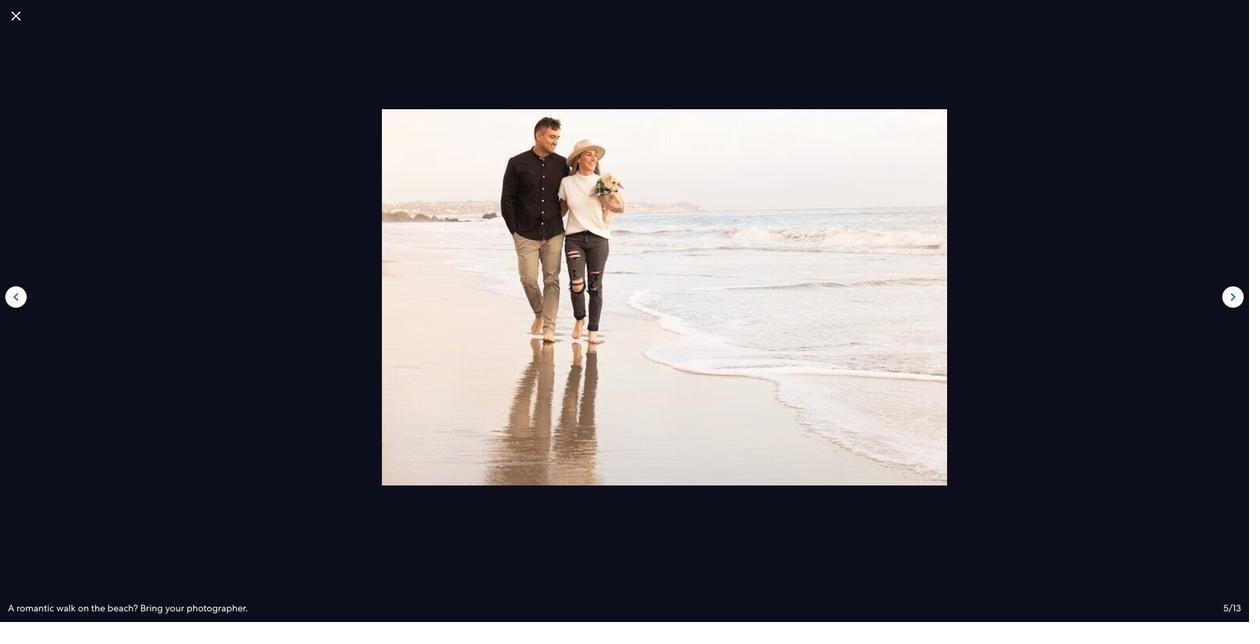 Task type: describe. For each thing, give the bounding box(es) containing it.
on
[[78, 603, 89, 615]]

a romantic walk on the beach? bring your photographer.
[[8, 603, 248, 615]]

personal
[[355, 445, 428, 469]]

image gallery element
[[225, 168, 1025, 393]]

2h
[[645, 468, 655, 480]]

workshop
[[389, 467, 478, 491]]

about
[[394, 402, 421, 414]]

your
[[165, 603, 184, 615]]

show previous item in this gallery image
[[8, 289, 24, 305]]

show previous item in this gallery image
[[13, 293, 18, 301]]

location link
[[483, 393, 541, 423]]

about this activity
[[394, 402, 473, 414]]

bring
[[140, 603, 163, 615]]

list inside overview element
[[505, 468, 745, 509]]

romantic
[[17, 603, 54, 615]]

5/13
[[1224, 603, 1241, 615]]

los
[[249, 445, 277, 469]]

i love candid moments during formal shoots. sometimes it's best to let go. image
[[625, 281, 824, 393]]

don't let the rain stop you from your life commitment! bring your photographer! image
[[625, 168, 824, 280]]

los angeles personal photoshoot and workshop
[[249, 445, 478, 491]]

free cancellation available
[[522, 468, 594, 492]]

a romantic sunset photoshoot at el matador beach. image
[[225, 168, 624, 393]]

and
[[352, 467, 385, 491]]

features
[[505, 446, 557, 463]]

2h list item
[[627, 468, 745, 492]]

list containing about this activity
[[225, 393, 1025, 423]]



Task type: locate. For each thing, give the bounding box(es) containing it.
cancellation
[[543, 468, 594, 480]]

beach?
[[108, 603, 138, 615]]

dialog
[[0, 0, 1249, 623]]

list
[[225, 393, 1025, 423], [505, 468, 745, 509]]

list containing free cancellation available
[[505, 468, 745, 509]]

close dialog image
[[8, 8, 24, 24], [11, 11, 21, 21]]

small image for 2h
[[627, 468, 639, 480]]

show next item in this gallery image
[[1225, 289, 1241, 305]]

a
[[8, 603, 14, 615]]

1 horizontal spatial small image
[[627, 468, 639, 480]]

location
[[494, 402, 530, 414]]

the
[[91, 603, 105, 615]]

small image for free cancellation available
[[505, 468, 517, 480]]

available
[[522, 480, 559, 492]]

photoshoot
[[249, 467, 348, 491]]

angeles
[[281, 445, 351, 469]]

1 vertical spatial list
[[505, 468, 745, 509]]

about this activity link
[[384, 393, 483, 423]]

photographer.
[[187, 603, 248, 615]]

activity and redemption location map image
[[761, 447, 1001, 549]]

0 horizontal spatial small image
[[505, 468, 517, 480]]

small image inside free cancellation available list item
[[505, 468, 517, 480]]

this
[[424, 402, 439, 414]]

small image inside the 2h list item
[[627, 468, 639, 480]]

dialog containing a romantic walk on the beach? bring your photographer.
[[0, 0, 1249, 623]]

small image
[[505, 468, 517, 480], [627, 468, 639, 480]]

walk
[[56, 603, 76, 615]]

small image left 'free'
[[505, 468, 517, 480]]

free cancellation available list item
[[505, 468, 622, 492]]

three sisters from the midwest enjoying a spontaneous photoshoot under the santa monica pier. i love the light under the pier during golden hour. image
[[826, 168, 1025, 280]]

overview element
[[225, 423, 1025, 623]]

0 vertical spatial list
[[225, 393, 1025, 423]]

a romantic walk on the beach? bring your photographer. image
[[382, 109, 947, 486], [826, 281, 1025, 393]]

free
[[522, 468, 540, 480]]

a romantic walk on the beach? bring your photographer. image inside image gallery element
[[826, 281, 1025, 393]]

small image left 2h
[[627, 468, 639, 480]]

1 small image from the left
[[505, 468, 517, 480]]

activity
[[441, 402, 473, 414]]

2 small image from the left
[[627, 468, 639, 480]]



Task type: vqa. For each thing, say whether or not it's contained in the screenshot.
Back to previous page icon
no



